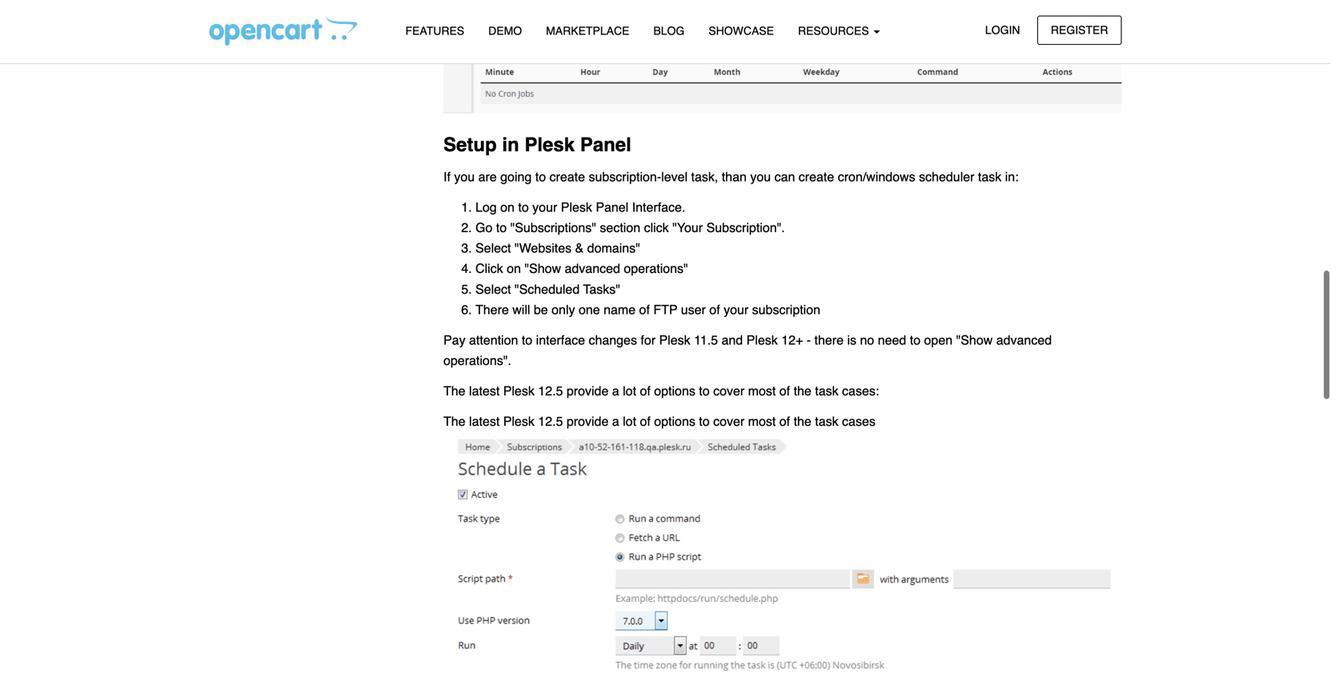 Task type: describe. For each thing, give the bounding box(es) containing it.
will
[[513, 302, 530, 317]]

to down will
[[522, 333, 533, 347]]

latest for the latest plesk 12.5 provide a lot of options to cover most of the task cases
[[469, 414, 500, 429]]

lot for the latest plesk 12.5 provide a lot of options to cover most of the task cases
[[623, 414, 637, 429]]

there
[[815, 333, 844, 347]]

2 extension cron jobs image from the top
[[444, 432, 1122, 678]]

subscription-
[[589, 169, 661, 184]]

pay attention to interface changes for plesk 11.5 and plesk 12+ - there is no need to open "show advanced operations".
[[444, 333, 1052, 368]]

features
[[406, 24, 464, 37]]

2 create from the left
[[799, 169, 834, 184]]

name
[[604, 302, 636, 317]]

plesk inside log on to your plesk panel interface. go to "subscriptions" section click "your subscription". select "websites & domains" click on "show advanced operations" select "scheduled tasks" there will be only one name of ftp user of your subscription
[[561, 200, 592, 214]]

provide for the latest plesk 12.5 provide a lot of options to cover most of the task cases
[[567, 414, 609, 429]]

options for cases
[[654, 414, 696, 429]]

"subscriptions"
[[510, 220, 596, 235]]

in:
[[1005, 169, 1019, 184]]

log
[[476, 200, 497, 214]]

domains"
[[587, 241, 640, 255]]

the for the latest plesk 12.5 provide a lot of options to cover most of the task cases:
[[444, 384, 466, 398]]

11.5
[[694, 333, 718, 347]]

interface
[[536, 333, 585, 347]]

provide for the latest plesk 12.5 provide a lot of options to cover most of the task cases:
[[567, 384, 609, 398]]

2 select from the top
[[476, 282, 511, 296]]

to right go in the left top of the page
[[496, 220, 507, 235]]

pay
[[444, 333, 466, 347]]

a for the latest plesk 12.5 provide a lot of options to cover most of the task cases:
[[612, 384, 619, 398]]

if you are going to create subscription-level task, than you can create cron/windows scheduler task in:
[[444, 169, 1019, 184]]

latest for the latest plesk 12.5 provide a lot of options to cover most of the task cases:
[[469, 384, 500, 398]]

1 extension cron jobs image from the top
[[444, 0, 1122, 113]]

going
[[501, 169, 532, 184]]

interface.
[[632, 200, 686, 214]]

blog
[[654, 24, 685, 37]]

features link
[[394, 17, 476, 45]]

subscription
[[752, 302, 821, 317]]

than
[[722, 169, 747, 184]]

open
[[924, 333, 953, 347]]

&
[[575, 241, 584, 255]]

go
[[476, 220, 493, 235]]

level
[[661, 169, 688, 184]]

to right going
[[535, 169, 546, 184]]

1 you from the left
[[454, 169, 475, 184]]

most for cases:
[[748, 384, 776, 398]]

lot for the latest plesk 12.5 provide a lot of options to cover most of the task cases:
[[623, 384, 637, 398]]

for
[[641, 333, 656, 347]]

operations"
[[624, 261, 688, 276]]

section
[[600, 220, 641, 235]]

showcase
[[709, 24, 774, 37]]

to down "11.5"
[[699, 384, 710, 398]]

12.5 for the latest plesk 12.5 provide a lot of options to cover most of the task cases:
[[538, 384, 563, 398]]

setup in plesk panel
[[444, 134, 631, 156]]

of right user
[[710, 302, 720, 317]]

demo
[[488, 24, 522, 37]]

click
[[476, 261, 503, 276]]

the for cases:
[[794, 384, 812, 398]]

of up "the latest plesk 12.5 provide a lot of options to cover most of the task cases"
[[640, 384, 651, 398]]

12+
[[782, 333, 803, 347]]

showcase link
[[697, 17, 786, 45]]

of left ftp
[[639, 302, 650, 317]]

opencart - open source shopping cart solution image
[[209, 17, 357, 46]]

only
[[552, 302, 575, 317]]

attention
[[469, 333, 518, 347]]

are
[[478, 169, 497, 184]]

the for the latest plesk 12.5 provide a lot of options to cover most of the task cases
[[444, 414, 466, 429]]

no
[[860, 333, 874, 347]]

need
[[878, 333, 907, 347]]



Task type: vqa. For each thing, say whether or not it's contained in the screenshot.
are
yes



Task type: locate. For each thing, give the bounding box(es) containing it.
task for cases
[[815, 414, 839, 429]]

1 create from the left
[[550, 169, 585, 184]]

2 options from the top
[[654, 414, 696, 429]]

0 vertical spatial "show
[[525, 261, 561, 276]]

to
[[535, 169, 546, 184], [518, 200, 529, 214], [496, 220, 507, 235], [522, 333, 533, 347], [910, 333, 921, 347], [699, 384, 710, 398], [699, 414, 710, 429]]

1 the from the top
[[444, 384, 466, 398]]

1 vertical spatial select
[[476, 282, 511, 296]]

options up "the latest plesk 12.5 provide a lot of options to cover most of the task cases"
[[654, 384, 696, 398]]

1 vertical spatial most
[[748, 414, 776, 429]]

task,
[[691, 169, 718, 184]]

0 horizontal spatial create
[[550, 169, 585, 184]]

1 vertical spatial cover
[[713, 414, 745, 429]]

0 vertical spatial your
[[533, 200, 557, 214]]

extension cron jobs image
[[444, 0, 1122, 113], [444, 432, 1122, 678]]

login link
[[972, 16, 1034, 45]]

you left can
[[750, 169, 771, 184]]

register
[[1051, 24, 1108, 36]]

1 vertical spatial lot
[[623, 414, 637, 429]]

2 vertical spatial task
[[815, 414, 839, 429]]

setup
[[444, 134, 497, 156]]

can
[[775, 169, 795, 184]]

2 12.5 from the top
[[538, 414, 563, 429]]

most for cases
[[748, 414, 776, 429]]

ftp
[[654, 302, 678, 317]]

on right the click
[[507, 261, 521, 276]]

create down setup in plesk panel
[[550, 169, 585, 184]]

0 vertical spatial provide
[[567, 384, 609, 398]]

-
[[807, 333, 811, 347]]

create right can
[[799, 169, 834, 184]]

0 vertical spatial the
[[444, 384, 466, 398]]

lot
[[623, 384, 637, 398], [623, 414, 637, 429]]

click
[[644, 220, 669, 235]]

to right need
[[910, 333, 921, 347]]

register link
[[1038, 16, 1122, 45]]

most
[[748, 384, 776, 398], [748, 414, 776, 429]]

login
[[985, 24, 1020, 36]]

"show inside log on to your plesk panel interface. go to "subscriptions" section click "your subscription". select "websites & domains" click on "show advanced operations" select "scheduled tasks" there will be only one name of ftp user of your subscription
[[525, 261, 561, 276]]

a
[[612, 384, 619, 398], [612, 414, 619, 429]]

1 the from the top
[[794, 384, 812, 398]]

1 provide from the top
[[567, 384, 609, 398]]

cover for cases
[[713, 414, 745, 429]]

subscription".
[[707, 220, 785, 235]]

0 vertical spatial most
[[748, 384, 776, 398]]

a for the latest plesk 12.5 provide a lot of options to cover most of the task cases
[[612, 414, 619, 429]]

0 vertical spatial task
[[978, 169, 1002, 184]]

cover
[[713, 384, 745, 398], [713, 414, 745, 429]]

1 horizontal spatial advanced
[[997, 333, 1052, 347]]

panel up subscription-
[[580, 134, 631, 156]]

0 vertical spatial latest
[[469, 384, 500, 398]]

cases
[[842, 414, 876, 429]]

resources
[[798, 24, 872, 37]]

1 lot from the top
[[623, 384, 637, 398]]

the down -
[[794, 384, 812, 398]]

select up the click
[[476, 241, 511, 255]]

options down the latest plesk 12.5 provide a lot of options to cover most of the task cases:
[[654, 414, 696, 429]]

2 provide from the top
[[567, 414, 609, 429]]

resources link
[[786, 17, 892, 45]]

blog link
[[642, 17, 697, 45]]

and
[[722, 333, 743, 347]]

0 horizontal spatial your
[[533, 200, 557, 214]]

operations".
[[444, 353, 511, 368]]

marketplace link
[[534, 17, 642, 45]]

panel
[[580, 134, 631, 156], [596, 200, 629, 214]]

options
[[654, 384, 696, 398], [654, 414, 696, 429]]

1 vertical spatial "show
[[956, 333, 993, 347]]

panel inside log on to your plesk panel interface. go to "subscriptions" section click "your subscription". select "websites & domains" click on "show advanced operations" select "scheduled tasks" there will be only one name of ftp user of your subscription
[[596, 200, 629, 214]]

1 vertical spatial a
[[612, 414, 619, 429]]

0 vertical spatial extension cron jobs image
[[444, 0, 1122, 113]]

your
[[533, 200, 557, 214], [724, 302, 749, 317]]

advanced
[[565, 261, 620, 276], [997, 333, 1052, 347]]

1 vertical spatial 12.5
[[538, 414, 563, 429]]

0 horizontal spatial "show
[[525, 261, 561, 276]]

advanced inside pay attention to interface changes for plesk 11.5 and plesk 12+ - there is no need to open "show advanced operations".
[[997, 333, 1052, 347]]

create
[[550, 169, 585, 184], [799, 169, 834, 184]]

1 options from the top
[[654, 384, 696, 398]]

the
[[444, 384, 466, 398], [444, 414, 466, 429]]

plesk
[[525, 134, 575, 156], [561, 200, 592, 214], [659, 333, 691, 347], [747, 333, 778, 347], [503, 384, 535, 398], [503, 414, 535, 429]]

1 vertical spatial provide
[[567, 414, 609, 429]]

task left in:
[[978, 169, 1002, 184]]

cases:
[[842, 384, 879, 398]]

cover for cases:
[[713, 384, 745, 398]]

cron/windows
[[838, 169, 916, 184]]

"your
[[673, 220, 703, 235]]

your up "subscriptions"
[[533, 200, 557, 214]]

in
[[502, 134, 519, 156]]

1 12.5 from the top
[[538, 384, 563, 398]]

1 horizontal spatial "show
[[956, 333, 993, 347]]

provide down changes
[[567, 384, 609, 398]]

demo link
[[476, 17, 534, 45]]

task left cases
[[815, 414, 839, 429]]

2 cover from the top
[[713, 414, 745, 429]]

2 the from the top
[[444, 414, 466, 429]]

task
[[978, 169, 1002, 184], [815, 384, 839, 398], [815, 414, 839, 429]]

2 lot from the top
[[623, 414, 637, 429]]

0 vertical spatial options
[[654, 384, 696, 398]]

of left cases
[[780, 414, 790, 429]]

1 vertical spatial extension cron jobs image
[[444, 432, 1122, 678]]

lot up "the latest plesk 12.5 provide a lot of options to cover most of the task cases"
[[623, 384, 637, 398]]

"websites
[[515, 241, 572, 255]]

1 horizontal spatial you
[[750, 169, 771, 184]]

1 vertical spatial task
[[815, 384, 839, 398]]

a down the latest plesk 12.5 provide a lot of options to cover most of the task cases:
[[612, 414, 619, 429]]

0 vertical spatial lot
[[623, 384, 637, 398]]

of
[[639, 302, 650, 317], [710, 302, 720, 317], [640, 384, 651, 398], [780, 384, 790, 398], [640, 414, 651, 429], [780, 414, 790, 429]]

12.5 for the latest plesk 12.5 provide a lot of options to cover most of the task cases
[[538, 414, 563, 429]]

"show
[[525, 261, 561, 276], [956, 333, 993, 347]]

user
[[681, 302, 706, 317]]

the for cases
[[794, 414, 812, 429]]

the latest plesk 12.5 provide a lot of options to cover most of the task cases
[[444, 414, 876, 429]]

a down changes
[[612, 384, 619, 398]]

select
[[476, 241, 511, 255], [476, 282, 511, 296]]

0 vertical spatial 12.5
[[538, 384, 563, 398]]

"show inside pay attention to interface changes for plesk 11.5 and plesk 12+ - there is no need to open "show advanced operations".
[[956, 333, 993, 347]]

0 vertical spatial select
[[476, 241, 511, 255]]

tasks"
[[583, 282, 620, 296]]

panel up section
[[596, 200, 629, 214]]

0 horizontal spatial advanced
[[565, 261, 620, 276]]

2 you from the left
[[750, 169, 771, 184]]

1 most from the top
[[748, 384, 776, 398]]

you right if
[[454, 169, 475, 184]]

1 vertical spatial the
[[794, 414, 812, 429]]

0 vertical spatial the
[[794, 384, 812, 398]]

your up and
[[724, 302, 749, 317]]

of down the latest plesk 12.5 provide a lot of options to cover most of the task cases:
[[640, 414, 651, 429]]

on
[[500, 200, 515, 214], [507, 261, 521, 276]]

1 a from the top
[[612, 384, 619, 398]]

0 horizontal spatial you
[[454, 169, 475, 184]]

0 vertical spatial cover
[[713, 384, 745, 398]]

1 latest from the top
[[469, 384, 500, 398]]

1 vertical spatial latest
[[469, 414, 500, 429]]

be
[[534, 302, 548, 317]]

is
[[847, 333, 857, 347]]

1 horizontal spatial create
[[799, 169, 834, 184]]

2 latest from the top
[[469, 414, 500, 429]]

the left cases
[[794, 414, 812, 429]]

changes
[[589, 333, 637, 347]]

provide down the latest plesk 12.5 provide a lot of options to cover most of the task cases:
[[567, 414, 609, 429]]

lot down the latest plesk 12.5 provide a lot of options to cover most of the task cases:
[[623, 414, 637, 429]]

"scheduled
[[515, 282, 580, 296]]

"show down the "websites
[[525, 261, 561, 276]]

1 select from the top
[[476, 241, 511, 255]]

0 vertical spatial advanced
[[565, 261, 620, 276]]

latest
[[469, 384, 500, 398], [469, 414, 500, 429]]

0 vertical spatial on
[[500, 200, 515, 214]]

if
[[444, 169, 451, 184]]

1 vertical spatial on
[[507, 261, 521, 276]]

0 vertical spatial a
[[612, 384, 619, 398]]

to down going
[[518, 200, 529, 214]]

task left cases:
[[815, 384, 839, 398]]

log on to your plesk panel interface. go to "subscriptions" section click "your subscription". select "websites & domains" click on "show advanced operations" select "scheduled tasks" there will be only one name of ftp user of your subscription
[[476, 200, 821, 317]]

1 vertical spatial the
[[444, 414, 466, 429]]

one
[[579, 302, 600, 317]]

1 horizontal spatial your
[[724, 302, 749, 317]]

of down 12+
[[780, 384, 790, 398]]

advanced inside log on to your plesk panel interface. go to "subscriptions" section click "your subscription". select "websites & domains" click on "show advanced operations" select "scheduled tasks" there will be only one name of ftp user of your subscription
[[565, 261, 620, 276]]

1 vertical spatial your
[[724, 302, 749, 317]]

1 vertical spatial panel
[[596, 200, 629, 214]]

options for cases:
[[654, 384, 696, 398]]

to down the latest plesk 12.5 provide a lot of options to cover most of the task cases:
[[699, 414, 710, 429]]

the
[[794, 384, 812, 398], [794, 414, 812, 429]]

1 vertical spatial options
[[654, 414, 696, 429]]

2 most from the top
[[748, 414, 776, 429]]

you
[[454, 169, 475, 184], [750, 169, 771, 184]]

provide
[[567, 384, 609, 398], [567, 414, 609, 429]]

there
[[476, 302, 509, 317]]

0 vertical spatial panel
[[580, 134, 631, 156]]

select up there
[[476, 282, 511, 296]]

1 vertical spatial advanced
[[997, 333, 1052, 347]]

"show right open
[[956, 333, 993, 347]]

12.5
[[538, 384, 563, 398], [538, 414, 563, 429]]

marketplace
[[546, 24, 630, 37]]

1 cover from the top
[[713, 384, 745, 398]]

2 a from the top
[[612, 414, 619, 429]]

2 the from the top
[[794, 414, 812, 429]]

task for cases:
[[815, 384, 839, 398]]

on right log
[[500, 200, 515, 214]]

the latest plesk 12.5 provide a lot of options to cover most of the task cases:
[[444, 384, 879, 398]]

scheduler
[[919, 169, 975, 184]]



